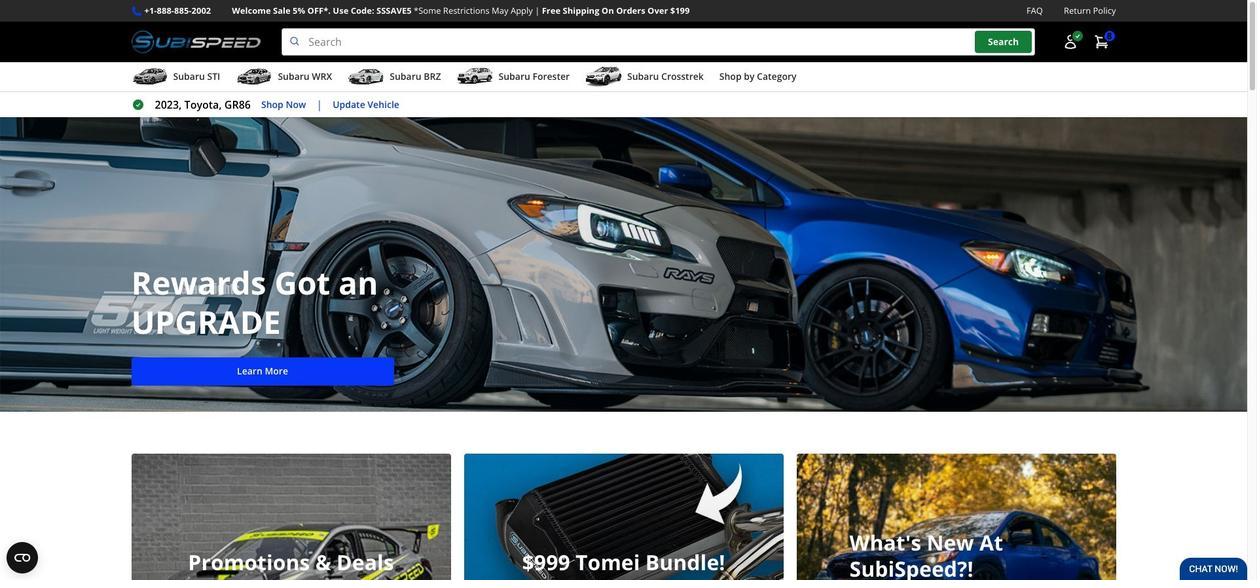 Task type: describe. For each thing, give the bounding box(es) containing it.
rewards program image
[[0, 117, 1247, 412]]

button image
[[1062, 34, 1078, 50]]

a subaru brz thumbnail image image
[[348, 67, 385, 87]]

subispeed logo image
[[131, 28, 261, 56]]



Task type: locate. For each thing, give the bounding box(es) containing it.
earn rewards image
[[797, 454, 1116, 580]]

search input field
[[282, 28, 1035, 56]]

deals image
[[131, 454, 451, 580]]

open widget image
[[7, 542, 38, 574]]

coilovers image
[[464, 454, 783, 580]]

a subaru wrx thumbnail image image
[[236, 67, 273, 87]]

a subaru sti thumbnail image image
[[131, 67, 168, 87]]

a subaru crosstrek thumbnail image image
[[585, 67, 622, 87]]

a subaru forester thumbnail image image
[[457, 67, 493, 87]]



Task type: vqa. For each thing, say whether or not it's contained in the screenshot.
the FAQ
no



